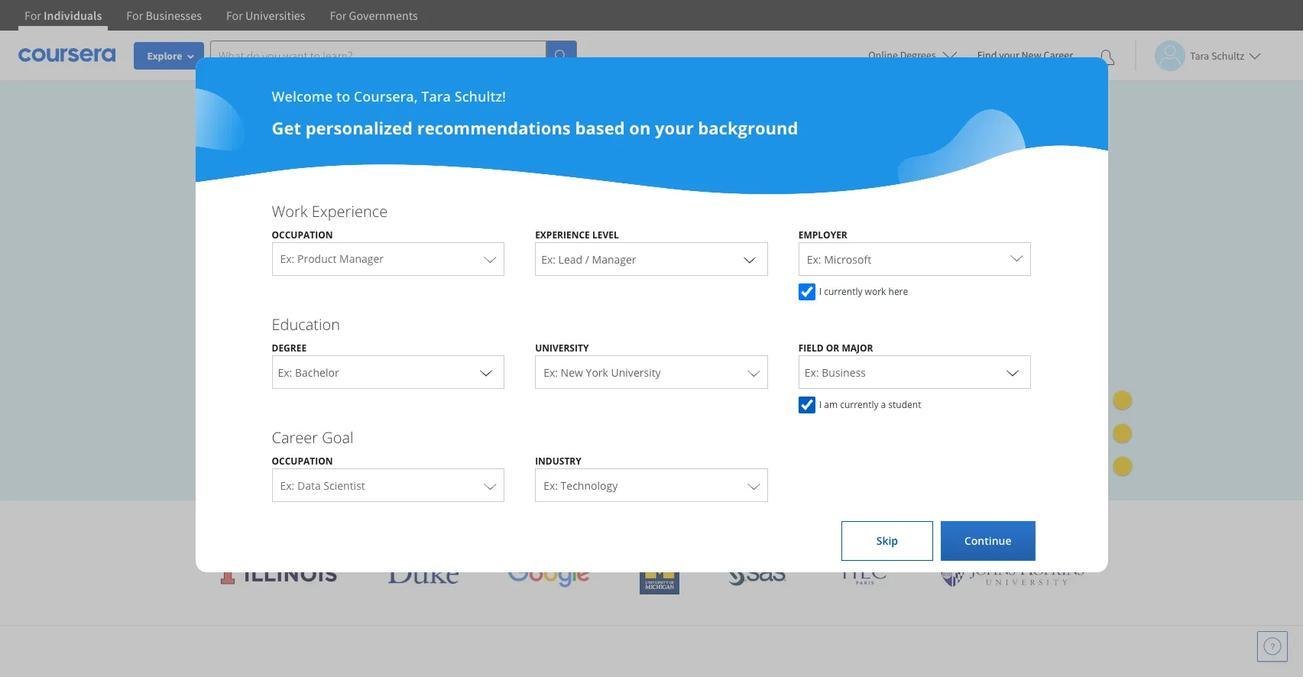 Task type: locate. For each thing, give the bounding box(es) containing it.
universities
[[560, 512, 658, 538]]

1 horizontal spatial day
[[321, 414, 340, 428]]

occupation inside "work experience" element
[[272, 229, 333, 242]]

1 vertical spatial experience
[[535, 229, 590, 242]]

0 horizontal spatial career
[[272, 428, 318, 448]]

on up included
[[637, 214, 658, 237]]

on right based
[[630, 116, 651, 139]]

ex: data scientist
[[280, 479, 365, 493]]

7-
[[262, 378, 272, 393]]

ex: left york
[[544, 366, 558, 380]]

0 vertical spatial i
[[820, 285, 822, 298]]

0 vertical spatial on
[[630, 116, 651, 139]]

1 i from the top
[[820, 285, 822, 298]]

i currently work here
[[820, 285, 909, 298]]

get
[[272, 116, 301, 139]]

occupation
[[272, 229, 333, 242], [272, 455, 333, 468]]

i for work experience
[[820, 285, 822, 298]]

1 horizontal spatial university
[[611, 366, 661, 380]]

currently left 'work'
[[825, 285, 863, 298]]

start 7-day free trial
[[233, 378, 344, 393]]

and inside unlimited access to 7,000+ world-class courses, hands-on projects, and job-ready certificate programs—all included in your subscription
[[280, 241, 310, 264]]

experience
[[312, 201, 388, 222], [535, 229, 590, 242]]

to up ready
[[345, 214, 361, 237]]

currently
[[825, 285, 863, 298], [841, 398, 879, 411]]

$59 /month, cancel anytime
[[208, 343, 354, 357]]

tara
[[422, 87, 451, 106]]

2 vertical spatial your
[[208, 268, 244, 291]]

for for universities
[[226, 8, 243, 23]]

0 horizontal spatial day
[[272, 378, 292, 393]]

your inside unlimited access to 7,000+ world-class courses, hands-on projects, and job-ready certificate programs—all included in your subscription
[[208, 268, 244, 291]]

career
[[1044, 48, 1074, 62], [272, 428, 318, 448]]

experience level
[[535, 229, 619, 242]]

currently inside "work experience" element
[[825, 285, 863, 298]]

hec paris image
[[837, 558, 890, 590]]

am
[[825, 398, 838, 411]]

or left the /year
[[208, 414, 223, 428]]

0 vertical spatial or
[[827, 342, 840, 355]]

0 vertical spatial with
[[278, 414, 302, 428]]

ex: down employer
[[807, 252, 822, 267]]

1 horizontal spatial your
[[655, 116, 694, 139]]

for universities
[[226, 8, 306, 23]]

for left universities
[[226, 8, 243, 23]]

work experience element
[[257, 201, 1047, 308]]

for left individuals
[[24, 8, 41, 23]]

1 vertical spatial i
[[820, 398, 822, 411]]

ex: microsoft
[[807, 252, 872, 267]]

education element
[[257, 314, 1047, 421]]

4 for from the left
[[330, 8, 347, 23]]

ex: for ex: technology
[[544, 479, 558, 493]]

field or major
[[799, 342, 874, 355]]

your right find
[[1000, 48, 1020, 62]]

2 for from the left
[[126, 8, 143, 23]]

ex: down industry
[[544, 479, 558, 493]]

find your new career
[[978, 48, 1074, 62]]

find your new career link
[[970, 46, 1081, 65]]

1 vertical spatial career
[[272, 428, 318, 448]]

1 vertical spatial day
[[321, 414, 340, 428]]

new left york
[[561, 366, 583, 380]]

for for individuals
[[24, 8, 41, 23]]

companies
[[700, 512, 793, 538]]

ex: new york university
[[544, 366, 661, 380]]

ex:
[[280, 252, 295, 266], [807, 252, 822, 267], [544, 366, 558, 380], [280, 479, 295, 493], [544, 479, 558, 493]]

your inside onboardingmodal dialog
[[655, 116, 694, 139]]

ex: for ex: product manager
[[280, 252, 295, 266]]

occupation for career
[[272, 455, 333, 468]]

0 horizontal spatial or
[[208, 414, 223, 428]]

duke university image
[[388, 560, 459, 584]]

new inside education element
[[561, 366, 583, 380]]

ex: up subscription
[[280, 252, 295, 266]]

and up subscription
[[280, 241, 310, 264]]

ex: left data
[[280, 479, 295, 493]]

with left 14-
[[278, 414, 302, 428]]

0 vertical spatial chevron down image
[[741, 250, 759, 268]]

i left am
[[820, 398, 822, 411]]

$59
[[208, 343, 227, 357]]

0 vertical spatial new
[[1022, 48, 1042, 62]]

programs—all
[[475, 241, 586, 264]]

0 vertical spatial day
[[272, 378, 292, 393]]

1 horizontal spatial and
[[662, 512, 695, 538]]

or
[[827, 342, 840, 355], [208, 414, 223, 428]]

1 occupation from the top
[[272, 229, 333, 242]]

university up york
[[535, 342, 589, 355]]

2 occupation from the top
[[272, 455, 333, 468]]

1 vertical spatial new
[[561, 366, 583, 380]]

subscription
[[249, 268, 345, 291]]

level
[[593, 229, 619, 242]]

start 7-day free trial button
[[208, 367, 368, 404]]

access
[[289, 214, 340, 237]]

ready
[[344, 241, 389, 264]]

1 vertical spatial and
[[662, 512, 695, 538]]

None search field
[[210, 40, 577, 71]]

university of michigan image
[[640, 553, 680, 595]]

to inside unlimited access to 7,000+ world-class courses, hands-on projects, and job-ready certificate programs—all included in your subscription
[[345, 214, 361, 237]]

0 vertical spatial experience
[[312, 201, 388, 222]]

world-
[[422, 214, 472, 237]]

0 horizontal spatial experience
[[312, 201, 388, 222]]

and up university of michigan image
[[662, 512, 695, 538]]

scientist
[[324, 479, 365, 493]]

1 horizontal spatial chevron down image
[[741, 250, 759, 268]]

to
[[337, 87, 350, 106], [345, 214, 361, 237]]

1 horizontal spatial or
[[827, 342, 840, 355]]

field
[[799, 342, 824, 355]]

for
[[24, 8, 41, 23], [126, 8, 143, 23], [226, 8, 243, 23], [330, 8, 347, 23]]

1 horizontal spatial with
[[798, 512, 835, 538]]

occupation down 'work'
[[272, 229, 333, 242]]

for left 'governments'
[[330, 8, 347, 23]]

new right find
[[1022, 48, 1042, 62]]

0 horizontal spatial new
[[561, 366, 583, 380]]

work experience
[[272, 201, 388, 222]]

day left money-
[[321, 414, 340, 428]]

currently left the a
[[841, 398, 879, 411]]

and
[[280, 241, 310, 264], [662, 512, 695, 538]]

0 vertical spatial currently
[[825, 285, 863, 298]]

ex: inside education element
[[544, 366, 558, 380]]

day inside button
[[272, 378, 292, 393]]

i for education
[[820, 398, 822, 411]]

chevron down image
[[741, 250, 759, 268], [477, 363, 496, 382]]

for for governments
[[330, 8, 347, 23]]

1 horizontal spatial new
[[1022, 48, 1042, 62]]

class
[[472, 214, 510, 237]]

welcome to coursera, tara schultz!
[[272, 87, 506, 106]]

1 vertical spatial on
[[637, 214, 658, 237]]

0 vertical spatial occupation
[[272, 229, 333, 242]]

chevron down image inside education element
[[477, 363, 496, 382]]

on
[[630, 116, 651, 139], [637, 214, 658, 237]]

1 vertical spatial to
[[345, 214, 361, 237]]

1 horizontal spatial career
[[1044, 48, 1074, 62]]

0 horizontal spatial chevron down image
[[477, 363, 496, 382]]

day left free
[[272, 378, 292, 393]]

i right by checking this box, i am confirming that the employer listed above is my current employer. option
[[820, 285, 822, 298]]

your down projects,
[[208, 268, 244, 291]]

chevron down image inside "work experience" element
[[741, 250, 759, 268]]

occupation for work
[[272, 229, 333, 242]]

experience up ready
[[312, 201, 388, 222]]

0 vertical spatial to
[[337, 87, 350, 106]]

to up personalized at the left top of the page
[[337, 87, 350, 106]]

with
[[278, 414, 302, 428], [798, 512, 835, 538]]

i
[[820, 285, 822, 298], [820, 398, 822, 411]]

for for businesses
[[126, 8, 143, 23]]

continue button
[[941, 522, 1036, 561]]

career left show notifications image
[[1044, 48, 1074, 62]]

1 vertical spatial occupation
[[272, 455, 333, 468]]

or inside education element
[[827, 342, 840, 355]]

1 vertical spatial currently
[[841, 398, 879, 411]]

occupation up data
[[272, 455, 333, 468]]

product
[[297, 252, 337, 266]]

2 i from the top
[[820, 398, 822, 411]]

0 horizontal spatial your
[[208, 268, 244, 291]]

career left goal
[[272, 428, 318, 448]]

new
[[1022, 48, 1042, 62], [561, 366, 583, 380]]

university
[[535, 342, 589, 355], [611, 366, 661, 380]]

university of illinois at urbana-champaign image
[[219, 562, 338, 586]]

0 vertical spatial your
[[1000, 48, 1020, 62]]

1 vertical spatial chevron down image
[[477, 363, 496, 382]]

university right york
[[611, 366, 661, 380]]

welcome
[[272, 87, 333, 106]]

1 for from the left
[[24, 8, 41, 23]]

data
[[297, 479, 321, 493]]

0 horizontal spatial university
[[535, 342, 589, 355]]

work
[[865, 285, 887, 298]]

experience left level
[[535, 229, 590, 242]]

your left background
[[655, 116, 694, 139]]

0 horizontal spatial and
[[280, 241, 310, 264]]

continue
[[965, 534, 1012, 548]]

on inside dialog
[[630, 116, 651, 139]]

schultz!
[[455, 87, 506, 106]]

2 horizontal spatial your
[[1000, 48, 1020, 62]]

with left coursera
[[798, 512, 835, 538]]

show notifications image
[[1097, 50, 1116, 68]]

3 for from the left
[[226, 8, 243, 23]]

1 vertical spatial your
[[655, 116, 694, 139]]

or right field
[[827, 342, 840, 355]]

/year
[[247, 414, 275, 428]]

day
[[272, 378, 292, 393], [321, 414, 340, 428]]

0 vertical spatial and
[[280, 241, 310, 264]]

occupation inside career goal element
[[272, 455, 333, 468]]

for left businesses
[[126, 8, 143, 23]]



Task type: describe. For each thing, give the bounding box(es) containing it.
1 vertical spatial university
[[611, 366, 661, 380]]

coursera plus image
[[208, 144, 441, 167]]

I currently work here checkbox
[[799, 284, 816, 301]]

find
[[978, 48, 998, 62]]

skip
[[877, 534, 899, 548]]

google image
[[508, 560, 591, 588]]

work
[[272, 201, 308, 222]]

/year with 14-day money-back guarantee
[[247, 414, 466, 428]]

goal
[[322, 428, 354, 448]]

currently inside education element
[[841, 398, 879, 411]]

degree
[[272, 342, 307, 355]]

here
[[889, 285, 909, 298]]

unlimited
[[208, 214, 285, 237]]

student
[[889, 398, 922, 411]]

leading universities and companies with coursera plus
[[488, 512, 958, 538]]

manager
[[340, 252, 384, 266]]

chevron down image for degree
[[477, 363, 496, 382]]

industry
[[535, 455, 582, 468]]

recommendations
[[417, 116, 571, 139]]

based
[[575, 116, 625, 139]]

chevron down image
[[1004, 363, 1023, 382]]

job-
[[314, 241, 344, 264]]

for governments
[[330, 8, 418, 23]]

cancel
[[273, 343, 307, 357]]

ex: product manager
[[280, 252, 384, 266]]

skip button
[[842, 522, 934, 561]]

career goal
[[272, 428, 354, 448]]

free
[[294, 378, 317, 393]]

0 vertical spatial career
[[1044, 48, 1074, 62]]

coursera
[[839, 512, 918, 538]]

1 horizontal spatial experience
[[535, 229, 590, 242]]

ex: for ex: new york university
[[544, 366, 558, 380]]

major
[[842, 342, 874, 355]]

plus
[[922, 512, 958, 538]]

unlimited access to 7,000+ world-class courses, hands-on projects, and job-ready certificate programs—all included in your subscription
[[208, 214, 677, 291]]

0 horizontal spatial with
[[278, 414, 302, 428]]

personalized
[[306, 116, 413, 139]]

0 vertical spatial university
[[535, 342, 589, 355]]

microsoft
[[825, 252, 872, 267]]

/month,
[[227, 343, 270, 357]]

johns hopkins university image
[[940, 560, 1085, 588]]

hands-
[[583, 214, 637, 237]]

york
[[586, 366, 609, 380]]

individuals
[[44, 8, 102, 23]]

courses,
[[514, 214, 579, 237]]

guarantee
[[411, 414, 466, 428]]

technology
[[561, 479, 618, 493]]

sas image
[[729, 562, 787, 586]]

on inside unlimited access to 7,000+ world-class courses, hands-on projects, and job-ready certificate programs—all included in your subscription
[[637, 214, 658, 237]]

banner navigation
[[12, 0, 430, 42]]

career inside onboardingmodal dialog
[[272, 428, 318, 448]]

career goal element
[[257, 428, 1047, 510]]

background
[[699, 116, 799, 139]]

Occupation field
[[273, 242, 504, 276]]

businesses
[[146, 8, 202, 23]]

back
[[383, 414, 408, 428]]

projects,
[[208, 241, 276, 264]]

education
[[272, 314, 340, 335]]

coursera,
[[354, 87, 418, 106]]

employer
[[799, 229, 848, 242]]

ex: technology
[[544, 479, 618, 493]]

governments
[[349, 8, 418, 23]]

I am currently a student checkbox
[[799, 397, 816, 414]]

for businesses
[[126, 8, 202, 23]]

trial
[[320, 378, 344, 393]]

money-
[[343, 414, 383, 428]]

coursera image
[[18, 43, 115, 67]]

leading
[[493, 512, 555, 538]]

onboardingmodal dialog
[[0, 0, 1304, 678]]

ex: for ex: data scientist
[[280, 479, 295, 493]]

7,000+
[[365, 214, 417, 237]]

i am currently a student
[[820, 398, 922, 411]]

a
[[881, 398, 887, 411]]

ex: for ex: microsoft
[[807, 252, 822, 267]]

certificate
[[393, 241, 470, 264]]

chevron down image for experience level
[[741, 250, 759, 268]]

in
[[662, 241, 677, 264]]

to inside onboardingmodal dialog
[[337, 87, 350, 106]]

universities
[[246, 8, 306, 23]]

included
[[590, 241, 658, 264]]

get personalized recommendations based on your background
[[272, 116, 799, 139]]

1 vertical spatial or
[[208, 414, 223, 428]]

help center image
[[1264, 638, 1283, 656]]

start
[[233, 378, 259, 393]]

1 vertical spatial with
[[798, 512, 835, 538]]

anytime
[[310, 343, 354, 357]]

for individuals
[[24, 8, 102, 23]]

14-
[[305, 414, 321, 428]]



Task type: vqa. For each thing, say whether or not it's contained in the screenshot.
Dec
no



